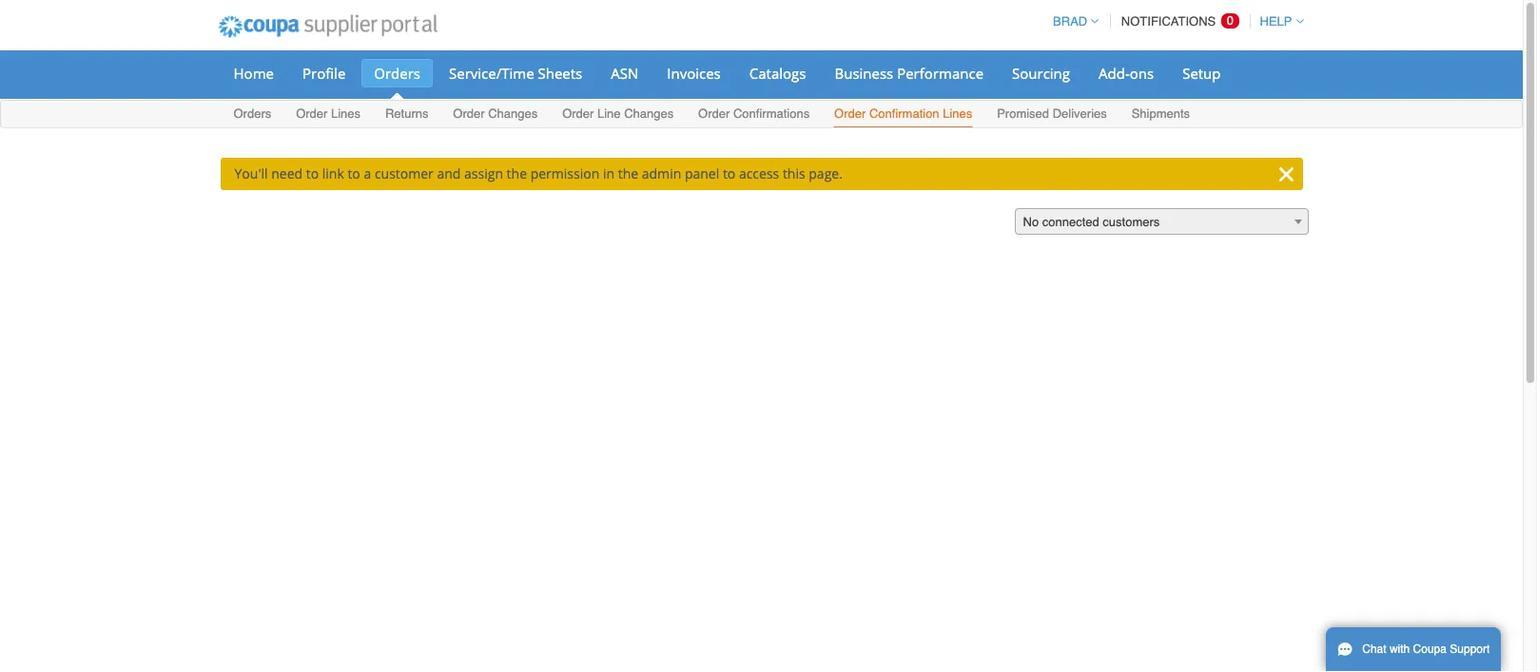 Task type: vqa. For each thing, say whether or not it's contained in the screenshot.
You'll
yes



Task type: describe. For each thing, give the bounding box(es) containing it.
assign
[[464, 165, 503, 183]]

order for order changes
[[453, 107, 485, 121]]

2 to from the left
[[348, 165, 360, 183]]

order for order lines
[[296, 107, 328, 121]]

you'll need to link to a customer and assign the permission in the admin panel to access this page.
[[235, 165, 843, 183]]

order lines
[[296, 107, 361, 121]]

1 to from the left
[[306, 165, 319, 183]]

returns
[[385, 107, 429, 121]]

help
[[1260, 14, 1293, 29]]

order for order confirmations
[[699, 107, 730, 121]]

sheets
[[538, 64, 583, 83]]

invoices
[[667, 64, 721, 83]]

invoices link
[[655, 59, 733, 88]]

customer
[[375, 165, 434, 183]]

add-ons
[[1099, 64, 1154, 83]]

in
[[603, 165, 615, 183]]

link
[[322, 165, 344, 183]]

0 vertical spatial orders link
[[362, 59, 433, 88]]

performance
[[897, 64, 984, 83]]

business
[[835, 64, 894, 83]]

1 changes from the left
[[488, 107, 538, 121]]

business performance
[[835, 64, 984, 83]]

home link
[[221, 59, 286, 88]]

add-ons link
[[1087, 59, 1167, 88]]

support
[[1450, 643, 1490, 657]]

add-
[[1099, 64, 1130, 83]]

No connected customers text field
[[1016, 209, 1308, 236]]

with
[[1390, 643, 1410, 657]]

order line changes link
[[562, 103, 675, 128]]

customers
[[1103, 215, 1160, 229]]

0
[[1227, 13, 1234, 28]]

order confirmations link
[[698, 103, 811, 128]]

0 horizontal spatial orders link
[[233, 103, 272, 128]]

3 to from the left
[[723, 165, 736, 183]]

orders for leftmost orders link
[[234, 107, 271, 121]]

promised deliveries link
[[996, 103, 1108, 128]]

coupa supplier portal image
[[205, 3, 450, 50]]

service/time
[[449, 64, 534, 83]]

access
[[739, 165, 780, 183]]

order confirmations
[[699, 107, 810, 121]]

order changes link
[[452, 103, 539, 128]]

brad link
[[1045, 14, 1099, 29]]

2 the from the left
[[618, 165, 639, 183]]

confirmations
[[734, 107, 810, 121]]

2 lines from the left
[[943, 107, 973, 121]]

navigation containing notifications 0
[[1045, 3, 1304, 40]]

shipments
[[1132, 107, 1190, 121]]

order line changes
[[562, 107, 674, 121]]



Task type: locate. For each thing, give the bounding box(es) containing it.
lines down performance
[[943, 107, 973, 121]]

0 horizontal spatial changes
[[488, 107, 538, 121]]

to
[[306, 165, 319, 183], [348, 165, 360, 183], [723, 165, 736, 183]]

asn link
[[599, 59, 651, 88]]

a
[[364, 165, 371, 183]]

orders for the topmost orders link
[[374, 64, 421, 83]]

navigation
[[1045, 3, 1304, 40]]

ons
[[1130, 64, 1154, 83]]

1 horizontal spatial orders
[[374, 64, 421, 83]]

lines
[[331, 107, 361, 121], [943, 107, 973, 121]]

admin
[[642, 165, 682, 183]]

0 horizontal spatial the
[[507, 165, 527, 183]]

help link
[[1252, 14, 1304, 29]]

notifications 0
[[1122, 13, 1234, 29]]

catalogs link
[[737, 59, 819, 88]]

order down business
[[835, 107, 866, 121]]

3 order from the left
[[562, 107, 594, 121]]

setup link
[[1171, 59, 1234, 88]]

page.
[[809, 165, 843, 183]]

1 lines from the left
[[331, 107, 361, 121]]

order down profile link
[[296, 107, 328, 121]]

asn
[[611, 64, 639, 83]]

order
[[296, 107, 328, 121], [453, 107, 485, 121], [562, 107, 594, 121], [699, 107, 730, 121], [835, 107, 866, 121]]

1 vertical spatial orders
[[234, 107, 271, 121]]

the right in
[[618, 165, 639, 183]]

connected
[[1043, 215, 1100, 229]]

this
[[783, 165, 806, 183]]

No connected customers field
[[1015, 208, 1309, 236]]

order down service/time
[[453, 107, 485, 121]]

to right panel
[[723, 165, 736, 183]]

chat with coupa support button
[[1326, 628, 1502, 672]]

changes
[[488, 107, 538, 121], [624, 107, 674, 121]]

promised
[[997, 107, 1050, 121]]

orders down home
[[234, 107, 271, 121]]

panel
[[685, 165, 720, 183]]

orders
[[374, 64, 421, 83], [234, 107, 271, 121]]

1 vertical spatial orders link
[[233, 103, 272, 128]]

orders link up the returns
[[362, 59, 433, 88]]

line
[[598, 107, 621, 121]]

coupa
[[1414, 643, 1447, 657]]

returns link
[[384, 103, 430, 128]]

the
[[507, 165, 527, 183], [618, 165, 639, 183]]

need
[[271, 165, 303, 183]]

catalogs
[[750, 64, 806, 83]]

2 changes from the left
[[624, 107, 674, 121]]

changes right line
[[624, 107, 674, 121]]

1 the from the left
[[507, 165, 527, 183]]

sourcing
[[1012, 64, 1071, 83]]

the right assign
[[507, 165, 527, 183]]

orders link
[[362, 59, 433, 88], [233, 103, 272, 128]]

order down invoices link
[[699, 107, 730, 121]]

order changes
[[453, 107, 538, 121]]

chat
[[1363, 643, 1387, 657]]

chat with coupa support
[[1363, 643, 1490, 657]]

to left a
[[348, 165, 360, 183]]

order lines link
[[295, 103, 362, 128]]

1 horizontal spatial the
[[618, 165, 639, 183]]

sourcing link
[[1000, 59, 1083, 88]]

profile
[[303, 64, 346, 83]]

4 order from the left
[[699, 107, 730, 121]]

permission
[[531, 165, 600, 183]]

profile link
[[290, 59, 358, 88]]

lines down profile
[[331, 107, 361, 121]]

0 vertical spatial orders
[[374, 64, 421, 83]]

1 horizontal spatial lines
[[943, 107, 973, 121]]

and
[[437, 165, 461, 183]]

confirmation
[[870, 107, 940, 121]]

orders link down home
[[233, 103, 272, 128]]

order for order confirmation lines
[[835, 107, 866, 121]]

2 order from the left
[[453, 107, 485, 121]]

1 horizontal spatial to
[[348, 165, 360, 183]]

order left line
[[562, 107, 594, 121]]

1 horizontal spatial changes
[[624, 107, 674, 121]]

deliveries
[[1053, 107, 1107, 121]]

0 horizontal spatial lines
[[331, 107, 361, 121]]

you'll
[[235, 165, 268, 183]]

no connected customers
[[1023, 215, 1160, 229]]

no
[[1023, 215, 1039, 229]]

business performance link
[[823, 59, 996, 88]]

service/time sheets link
[[437, 59, 595, 88]]

0 horizontal spatial orders
[[234, 107, 271, 121]]

notifications
[[1122, 14, 1216, 29]]

order confirmation lines link
[[834, 103, 974, 128]]

0 horizontal spatial to
[[306, 165, 319, 183]]

2 horizontal spatial to
[[723, 165, 736, 183]]

promised deliveries
[[997, 107, 1107, 121]]

brad
[[1053, 14, 1088, 29]]

1 order from the left
[[296, 107, 328, 121]]

changes down service/time sheets "link"
[[488, 107, 538, 121]]

home
[[234, 64, 274, 83]]

orders up the returns
[[374, 64, 421, 83]]

shipments link
[[1131, 103, 1191, 128]]

order confirmation lines
[[835, 107, 973, 121]]

5 order from the left
[[835, 107, 866, 121]]

1 horizontal spatial orders link
[[362, 59, 433, 88]]

setup
[[1183, 64, 1221, 83]]

service/time sheets
[[449, 64, 583, 83]]

to left link
[[306, 165, 319, 183]]

order for order line changes
[[562, 107, 594, 121]]



